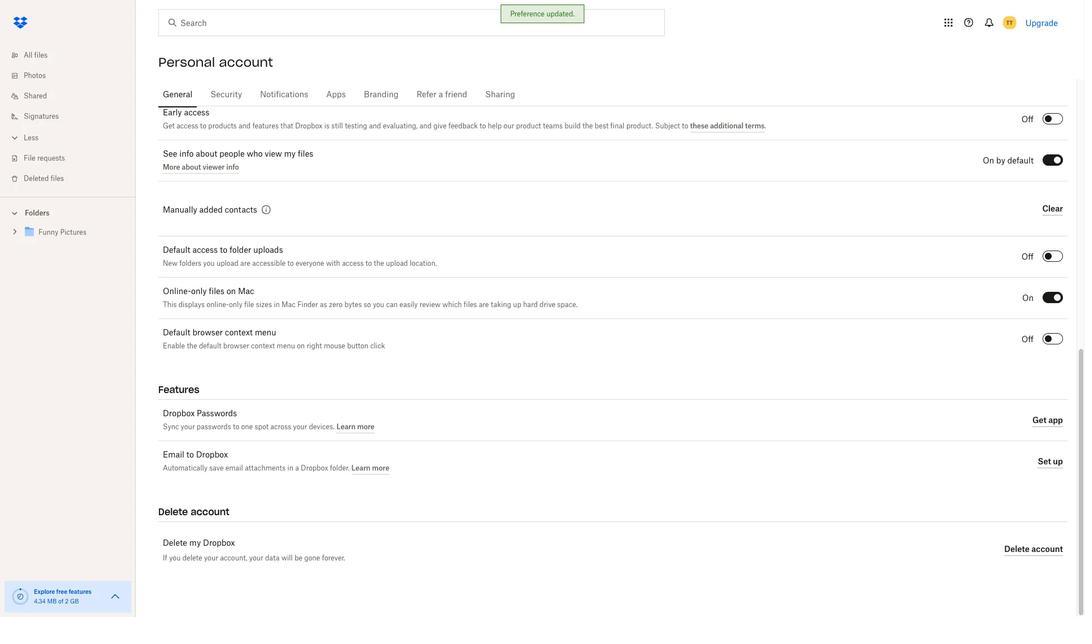 Task type: vqa. For each thing, say whether or not it's contained in the screenshot.
top 'Deleted'
no



Task type: describe. For each thing, give the bounding box(es) containing it.
0 vertical spatial more
[[357, 422, 375, 431]]

1 vertical spatial mac
[[282, 302, 296, 309]]

0 horizontal spatial my
[[190, 539, 201, 547]]

1 vertical spatial are
[[479, 302, 489, 309]]

forever.
[[322, 554, 346, 562]]

account inside button
[[1032, 544, 1064, 554]]

upgrade
[[1026, 18, 1059, 27]]

this displays online-only file sizes in mac finder as zero bytes so you can easily review which files are taking up hard drive space.
[[163, 302, 578, 309]]

devices.
[[309, 424, 335, 431]]

deleted files link
[[9, 169, 136, 189]]

preference updated.
[[511, 10, 575, 18]]

refer a friend tab
[[412, 81, 472, 108]]

that
[[281, 123, 294, 129]]

default for by
[[1008, 157, 1034, 165]]

1 vertical spatial delete account
[[1005, 544, 1064, 554]]

with
[[326, 261, 340, 267]]

signatures
[[24, 113, 59, 120]]

who
[[247, 150, 263, 158]]

dropbox passwords
[[163, 410, 237, 417]]

early
[[163, 109, 182, 116]]

files up the online-
[[209, 288, 225, 296]]

these
[[691, 121, 709, 130]]

dropbox up save
[[196, 451, 228, 459]]

apps tab
[[322, 81, 351, 108]]

zero
[[329, 302, 343, 309]]

refer a friend
[[417, 91, 468, 98]]

1 off from the top
[[1022, 115, 1034, 123]]

2
[[65, 599, 69, 605]]

feedback
[[449, 123, 478, 129]]

build
[[565, 123, 581, 129]]

evaluating,
[[383, 123, 418, 129]]

signatures link
[[9, 106, 136, 127]]

dropbox up account,
[[203, 539, 235, 547]]

1 vertical spatial menu
[[277, 343, 295, 350]]

security
[[211, 91, 242, 98]]

mb
[[47, 599, 57, 605]]

your right across at the bottom of page
[[293, 424, 307, 431]]

off for folder
[[1022, 253, 1034, 261]]

2 horizontal spatial you
[[373, 302, 385, 309]]

dropbox inside the "automatically save email attachments in a dropbox folder. learn more"
[[301, 465, 328, 472]]

0 vertical spatial account
[[219, 54, 273, 70]]

space.
[[558, 302, 578, 309]]

help
[[488, 123, 502, 129]]

sync your passwords to one spot across your devices. learn more
[[163, 422, 375, 431]]

1 horizontal spatial you
[[203, 261, 215, 267]]

displays
[[179, 302, 205, 309]]

finder
[[298, 302, 318, 309]]

file requests link
[[9, 148, 136, 169]]

more
[[163, 163, 180, 171]]

account,
[[220, 554, 248, 562]]

your right delete
[[204, 554, 218, 562]]

set up button
[[1039, 455, 1064, 469]]

tt button
[[1001, 14, 1020, 32]]

still
[[332, 123, 343, 129]]

1 vertical spatial learn
[[352, 464, 371, 472]]

review
[[420, 302, 441, 309]]

.
[[765, 123, 767, 129]]

so
[[364, 302, 371, 309]]

to left these
[[682, 123, 689, 129]]

refer
[[417, 91, 437, 98]]

preference
[[511, 10, 545, 18]]

access for default
[[193, 246, 218, 254]]

delete
[[183, 554, 202, 562]]

features inside get access to products and features that dropbox is still testing and evaluating, and give feedback to help our product teams build the best final product. subject to these additional terms .
[[253, 123, 279, 129]]

passwords
[[197, 424, 231, 431]]

explore free features 4.34 mb of 2 gb
[[34, 588, 92, 605]]

manually added contacts
[[163, 206, 257, 214]]

0 vertical spatial are
[[241, 261, 251, 267]]

1 and from the left
[[239, 123, 251, 129]]

file
[[244, 302, 254, 309]]

online-
[[207, 302, 229, 309]]

taking
[[491, 302, 512, 309]]

funny pictures
[[38, 229, 87, 236]]

in inside the "automatically save email attachments in a dropbox folder. learn more"
[[288, 465, 294, 472]]

0 horizontal spatial delete account
[[158, 506, 230, 518]]

right
[[307, 343, 322, 350]]

0 vertical spatial on
[[227, 288, 236, 296]]

to right with
[[366, 261, 372, 267]]

file
[[24, 155, 35, 162]]

personal
[[158, 54, 215, 70]]

my inside see info about people who view my files more about viewer info
[[284, 150, 296, 158]]

clear
[[1043, 204, 1064, 213]]

spot
[[255, 424, 269, 431]]

hard
[[524, 302, 538, 309]]

default browser context menu
[[163, 329, 276, 337]]

can
[[386, 302, 398, 309]]

one
[[241, 424, 253, 431]]

default access to folder uploads
[[163, 246, 283, 254]]

0 horizontal spatial you
[[169, 554, 181, 562]]

more about viewer info button
[[163, 160, 239, 174]]

viewer
[[203, 163, 225, 171]]

access for get
[[177, 123, 198, 129]]

notifications
[[260, 91, 308, 98]]

best
[[595, 123, 609, 129]]

Search text field
[[181, 16, 642, 29]]

on by default
[[984, 157, 1034, 165]]

tt
[[1007, 19, 1014, 26]]

automatically
[[163, 465, 208, 472]]

0 vertical spatial in
[[274, 302, 280, 309]]

new folders you upload are accessible to everyone with access to the upload location.
[[163, 261, 437, 267]]

people
[[220, 150, 245, 158]]

sizes
[[256, 302, 272, 309]]

upgrade link
[[1026, 18, 1059, 27]]

deleted
[[24, 175, 49, 182]]

a inside tab
[[439, 91, 443, 98]]

gone
[[305, 554, 320, 562]]

1 vertical spatial only
[[229, 302, 243, 309]]

as
[[320, 302, 327, 309]]

files right which
[[464, 302, 477, 309]]

is
[[325, 123, 330, 129]]

default for default browser context menu
[[163, 329, 190, 337]]

by
[[997, 157, 1006, 165]]

button
[[347, 343, 369, 350]]

learn more button for set up
[[352, 461, 390, 475]]

your right sync
[[181, 424, 195, 431]]

0 vertical spatial about
[[196, 150, 217, 158]]

email
[[163, 451, 184, 459]]

products
[[208, 123, 237, 129]]

general
[[163, 91, 193, 98]]

everyone
[[296, 261, 324, 267]]

all files link
[[9, 45, 136, 66]]

personal account
[[158, 54, 273, 70]]

1 vertical spatial account
[[191, 506, 230, 518]]



Task type: locate. For each thing, give the bounding box(es) containing it.
0 vertical spatial menu
[[255, 329, 276, 337]]

the left best
[[583, 123, 593, 129]]

only up displays
[[191, 288, 207, 296]]

2 vertical spatial the
[[187, 343, 197, 350]]

features up 'gb'
[[69, 588, 92, 595]]

2 default from the top
[[163, 329, 190, 337]]

folder
[[230, 246, 251, 254]]

1 horizontal spatial features
[[253, 123, 279, 129]]

0 horizontal spatial and
[[239, 123, 251, 129]]

only left file
[[229, 302, 243, 309]]

0 horizontal spatial up
[[513, 302, 522, 309]]

delete inside delete account button
[[1005, 544, 1030, 554]]

0 horizontal spatial upload
[[217, 261, 239, 267]]

files inside see info about people who view my files more about viewer info
[[298, 150, 314, 158]]

dropbox up sync
[[163, 410, 195, 417]]

quota usage element
[[11, 588, 29, 606]]

learn right the devices.
[[337, 422, 356, 431]]

default right by
[[1008, 157, 1034, 165]]

0 vertical spatial my
[[284, 150, 296, 158]]

get left app at the right bottom of page
[[1033, 415, 1047, 425]]

updated.
[[547, 10, 575, 18]]

get inside get access to products and features that dropbox is still testing and evaluating, and give feedback to help our product teams build the best final product. subject to these additional terms .
[[163, 123, 175, 129]]

1 horizontal spatial on
[[1023, 294, 1034, 302]]

folders
[[25, 209, 50, 217]]

view
[[265, 150, 282, 158]]

0 vertical spatial off
[[1022, 115, 1034, 123]]

info right see
[[180, 150, 194, 158]]

off for menu
[[1022, 336, 1034, 344]]

branding tab
[[360, 81, 403, 108]]

a right refer
[[439, 91, 443, 98]]

get app
[[1033, 415, 1064, 425]]

email
[[226, 465, 243, 472]]

menu up enable the default browser context menu on right mouse button click
[[255, 329, 276, 337]]

1 vertical spatial on
[[1023, 294, 1034, 302]]

up right the set
[[1054, 457, 1064, 466]]

tab list containing general
[[158, 79, 1068, 108]]

are
[[241, 261, 251, 267], [479, 302, 489, 309]]

files right "all"
[[34, 52, 48, 59]]

1 horizontal spatial are
[[479, 302, 489, 309]]

browser down default browser context menu on the bottom of page
[[223, 343, 249, 350]]

sharing tab
[[481, 81, 520, 108]]

1 vertical spatial get
[[1033, 415, 1047, 425]]

1 horizontal spatial the
[[374, 261, 384, 267]]

if
[[163, 554, 167, 562]]

default for the
[[199, 343, 222, 350]]

default for default access to folder uploads
[[163, 246, 190, 254]]

notifications tab
[[256, 81, 313, 108]]

1 vertical spatial you
[[373, 302, 385, 309]]

default
[[163, 246, 190, 254], [163, 329, 190, 337]]

features inside explore free features 4.34 mb of 2 gb
[[69, 588, 92, 595]]

1 horizontal spatial a
[[439, 91, 443, 98]]

about up more about viewer info button
[[196, 150, 217, 158]]

3 off from the top
[[1022, 336, 1034, 344]]

requests
[[37, 155, 65, 162]]

dropbox left "is"
[[295, 123, 323, 129]]

click
[[371, 343, 385, 350]]

get down 'early' in the top of the page
[[163, 123, 175, 129]]

mac up file
[[238, 288, 254, 296]]

less image
[[9, 132, 20, 143]]

dropbox inside get access to products and features that dropbox is still testing and evaluating, and give feedback to help our product teams build the best final product. subject to these additional terms .
[[295, 123, 323, 129]]

upload down default access to folder uploads
[[217, 261, 239, 267]]

passwords
[[197, 410, 237, 417]]

if you delete your account, your data will be gone forever.
[[163, 554, 346, 562]]

0 vertical spatial get
[[163, 123, 175, 129]]

1 horizontal spatial only
[[229, 302, 243, 309]]

upload left location.
[[386, 261, 408, 267]]

tab list
[[158, 79, 1068, 108]]

default
[[1008, 157, 1034, 165], [199, 343, 222, 350]]

my right the view
[[284, 150, 296, 158]]

3 and from the left
[[420, 123, 432, 129]]

0 vertical spatial learn more button
[[337, 420, 375, 434]]

0 vertical spatial learn
[[337, 422, 356, 431]]

features
[[253, 123, 279, 129], [69, 588, 92, 595]]

2 off from the top
[[1022, 253, 1034, 261]]

dropbox
[[295, 123, 323, 129], [163, 410, 195, 417], [196, 451, 228, 459], [301, 465, 328, 472], [203, 539, 235, 547]]

contacts
[[225, 206, 257, 214]]

0 horizontal spatial features
[[69, 588, 92, 595]]

manually
[[163, 206, 197, 214]]

deleted files
[[24, 175, 64, 182]]

you right so
[[373, 302, 385, 309]]

default up enable
[[163, 329, 190, 337]]

1 vertical spatial features
[[69, 588, 92, 595]]

across
[[271, 424, 291, 431]]

0 vertical spatial default
[[1008, 157, 1034, 165]]

more
[[357, 422, 375, 431], [372, 464, 390, 472]]

1 horizontal spatial up
[[1054, 457, 1064, 466]]

learn
[[337, 422, 356, 431], [352, 464, 371, 472]]

1 upload from the left
[[217, 261, 239, 267]]

folder.
[[330, 465, 350, 472]]

in
[[274, 302, 280, 309], [288, 465, 294, 472]]

0 vertical spatial info
[[180, 150, 194, 158]]

new
[[163, 261, 178, 267]]

about
[[196, 150, 217, 158], [182, 163, 201, 171]]

1 horizontal spatial my
[[284, 150, 296, 158]]

in right attachments
[[288, 465, 294, 472]]

to left products
[[200, 123, 207, 129]]

sync
[[163, 424, 179, 431]]

which
[[443, 302, 462, 309]]

0 horizontal spatial in
[[274, 302, 280, 309]]

2 vertical spatial account
[[1032, 544, 1064, 554]]

1 horizontal spatial upload
[[386, 261, 408, 267]]

1 vertical spatial on
[[297, 343, 305, 350]]

gb
[[70, 599, 79, 605]]

1 horizontal spatial delete account
[[1005, 544, 1064, 554]]

to
[[200, 123, 207, 129], [480, 123, 486, 129], [682, 123, 689, 129], [220, 246, 228, 254], [288, 261, 294, 267], [366, 261, 372, 267], [233, 424, 240, 431], [187, 451, 194, 459]]

menu left the right
[[277, 343, 295, 350]]

the right enable
[[187, 343, 197, 350]]

our
[[504, 123, 515, 129]]

dropbox left folder.
[[301, 465, 328, 472]]

0 vertical spatial browser
[[193, 329, 223, 337]]

to left help
[[480, 123, 486, 129]]

0 horizontal spatial info
[[180, 150, 194, 158]]

1 horizontal spatial info
[[227, 163, 239, 171]]

in right sizes
[[274, 302, 280, 309]]

1 default from the top
[[163, 246, 190, 254]]

learn right folder.
[[352, 464, 371, 472]]

shared
[[24, 93, 47, 100]]

get app button
[[1033, 414, 1064, 427]]

are down the folder
[[241, 261, 251, 267]]

0 horizontal spatial only
[[191, 288, 207, 296]]

0 vertical spatial the
[[583, 123, 593, 129]]

browser down the online-
[[193, 329, 223, 337]]

list
[[0, 38, 136, 197]]

to left the folder
[[220, 246, 228, 254]]

up left hard
[[513, 302, 522, 309]]

access inside get access to products and features that dropbox is still testing and evaluating, and give feedback to help our product teams build the best final product. subject to these additional terms .
[[177, 123, 198, 129]]

1 vertical spatial up
[[1054, 457, 1064, 466]]

are left taking
[[479, 302, 489, 309]]

set up
[[1039, 457, 1064, 466]]

bytes
[[345, 302, 362, 309]]

be
[[295, 554, 303, 562]]

early access
[[163, 109, 209, 116]]

1 horizontal spatial mac
[[282, 302, 296, 309]]

0 vertical spatial a
[[439, 91, 443, 98]]

you right folders
[[203, 261, 215, 267]]

0 vertical spatial you
[[203, 261, 215, 267]]

learn more button right the devices.
[[337, 420, 375, 434]]

general tab
[[158, 81, 197, 108]]

branding
[[364, 91, 399, 98]]

see
[[163, 150, 177, 158]]

files inside all files link
[[34, 52, 48, 59]]

access up folders
[[193, 246, 218, 254]]

learn more button for get app
[[337, 420, 375, 434]]

drive
[[540, 302, 556, 309]]

0 horizontal spatial get
[[163, 123, 175, 129]]

1 horizontal spatial and
[[369, 123, 381, 129]]

of
[[58, 599, 64, 605]]

about right more
[[182, 163, 201, 171]]

get for get app
[[1033, 415, 1047, 425]]

1 vertical spatial about
[[182, 163, 201, 171]]

subject
[[656, 123, 681, 129]]

1 horizontal spatial default
[[1008, 157, 1034, 165]]

0 vertical spatial context
[[225, 329, 253, 337]]

access right with
[[342, 261, 364, 267]]

default up new
[[163, 246, 190, 254]]

get
[[163, 123, 175, 129], [1033, 415, 1047, 425]]

to up the automatically
[[187, 451, 194, 459]]

less
[[24, 135, 38, 141]]

0 horizontal spatial the
[[187, 343, 197, 350]]

to inside sync your passwords to one spot across your devices. learn more
[[233, 424, 240, 431]]

1 vertical spatial off
[[1022, 253, 1034, 261]]

0 horizontal spatial default
[[199, 343, 222, 350]]

0 vertical spatial delete account
[[158, 506, 230, 518]]

delete
[[158, 506, 188, 518], [163, 539, 187, 547], [1005, 544, 1030, 554]]

2 horizontal spatial and
[[420, 123, 432, 129]]

shared link
[[9, 86, 136, 106]]

browser
[[193, 329, 223, 337], [223, 343, 249, 350]]

access right 'early' in the top of the page
[[184, 109, 209, 116]]

your left the data
[[249, 554, 264, 562]]

and right testing
[[369, 123, 381, 129]]

the inside get access to products and features that dropbox is still testing and evaluating, and give feedback to help our product teams build the best final product. subject to these additional terms .
[[583, 123, 593, 129]]

dropbox image
[[9, 11, 32, 34]]

will
[[282, 554, 293, 562]]

app
[[1049, 415, 1064, 425]]

more right the devices.
[[357, 422, 375, 431]]

set
[[1039, 457, 1052, 466]]

accessible
[[252, 261, 286, 267]]

0 vertical spatial only
[[191, 288, 207, 296]]

files right the view
[[298, 150, 314, 158]]

easily
[[400, 302, 418, 309]]

access for early
[[184, 109, 209, 116]]

1 vertical spatial the
[[374, 261, 384, 267]]

0 vertical spatial mac
[[238, 288, 254, 296]]

files inside "deleted files" link
[[51, 175, 64, 182]]

delete my dropbox
[[163, 539, 235, 547]]

attachments
[[245, 465, 286, 472]]

account
[[219, 54, 273, 70], [191, 506, 230, 518], [1032, 544, 1064, 554]]

the up 'this displays online-only file sizes in mac finder as zero bytes so you can easily review which files are taking up hard drive space.'
[[374, 261, 384, 267]]

1 vertical spatial in
[[288, 465, 294, 472]]

you right if
[[169, 554, 181, 562]]

0 vertical spatial features
[[253, 123, 279, 129]]

added
[[199, 206, 223, 214]]

all
[[24, 52, 32, 59]]

1 vertical spatial learn more button
[[352, 461, 390, 475]]

context down sizes
[[251, 343, 275, 350]]

product
[[516, 123, 542, 129]]

2 horizontal spatial the
[[583, 123, 593, 129]]

to left the everyone
[[288, 261, 294, 267]]

the
[[583, 123, 593, 129], [374, 261, 384, 267], [187, 343, 197, 350]]

menu
[[255, 329, 276, 337], [277, 343, 295, 350]]

2 vertical spatial you
[[169, 554, 181, 562]]

1 horizontal spatial in
[[288, 465, 294, 472]]

mouse
[[324, 343, 346, 350]]

1 horizontal spatial on
[[297, 343, 305, 350]]

this
[[163, 302, 177, 309]]

features left that
[[253, 123, 279, 129]]

files right 'deleted'
[[51, 175, 64, 182]]

0 horizontal spatial mac
[[238, 288, 254, 296]]

0 horizontal spatial a
[[296, 465, 299, 472]]

my up delete
[[190, 539, 201, 547]]

0 vertical spatial default
[[163, 246, 190, 254]]

default down default browser context menu on the bottom of page
[[199, 343, 222, 350]]

on for on by default
[[984, 157, 995, 165]]

0 horizontal spatial menu
[[255, 329, 276, 337]]

0 vertical spatial up
[[513, 302, 522, 309]]

2 vertical spatial off
[[1022, 336, 1034, 344]]

clear button
[[1043, 202, 1064, 216]]

list containing all files
[[0, 38, 136, 197]]

up inside button
[[1054, 457, 1064, 466]]

1 vertical spatial default
[[163, 329, 190, 337]]

0 vertical spatial on
[[984, 157, 995, 165]]

a right attachments
[[296, 465, 299, 472]]

on for on
[[1023, 294, 1034, 302]]

security tab
[[206, 81, 247, 108]]

mac left finder
[[282, 302, 296, 309]]

0 horizontal spatial are
[[241, 261, 251, 267]]

1 vertical spatial my
[[190, 539, 201, 547]]

1 vertical spatial a
[[296, 465, 299, 472]]

info down people
[[227, 163, 239, 171]]

access down early access
[[177, 123, 198, 129]]

on left the right
[[297, 343, 305, 350]]

terms
[[746, 121, 765, 130]]

2 upload from the left
[[386, 261, 408, 267]]

1 horizontal spatial get
[[1033, 415, 1047, 425]]

additional
[[711, 121, 744, 130]]

0 horizontal spatial on
[[984, 157, 995, 165]]

a inside the "automatically save email attachments in a dropbox folder. learn more"
[[296, 465, 299, 472]]

context down file
[[225, 329, 253, 337]]

1 vertical spatial context
[[251, 343, 275, 350]]

1 vertical spatial more
[[372, 464, 390, 472]]

0 horizontal spatial on
[[227, 288, 236, 296]]

learn more button right folder.
[[352, 461, 390, 475]]

explore
[[34, 588, 55, 595]]

delete account button
[[1005, 543, 1064, 556]]

to left "one"
[[233, 424, 240, 431]]

1 vertical spatial info
[[227, 163, 239, 171]]

give
[[434, 123, 447, 129]]

on up the online-
[[227, 288, 236, 296]]

upload
[[217, 261, 239, 267], [386, 261, 408, 267]]

get for get access to products and features that dropbox is still testing and evaluating, and give feedback to help our product teams build the best final product. subject to these additional terms .
[[163, 123, 175, 129]]

1 vertical spatial browser
[[223, 343, 249, 350]]

1 vertical spatial default
[[199, 343, 222, 350]]

and left "give"
[[420, 123, 432, 129]]

up
[[513, 302, 522, 309], [1054, 457, 1064, 466]]

2 and from the left
[[369, 123, 381, 129]]

more right folder.
[[372, 464, 390, 472]]

1 horizontal spatial menu
[[277, 343, 295, 350]]

features
[[158, 384, 200, 396]]

and right products
[[239, 123, 251, 129]]

automatically save email attachments in a dropbox folder. learn more
[[163, 464, 390, 472]]

get inside button
[[1033, 415, 1047, 425]]



